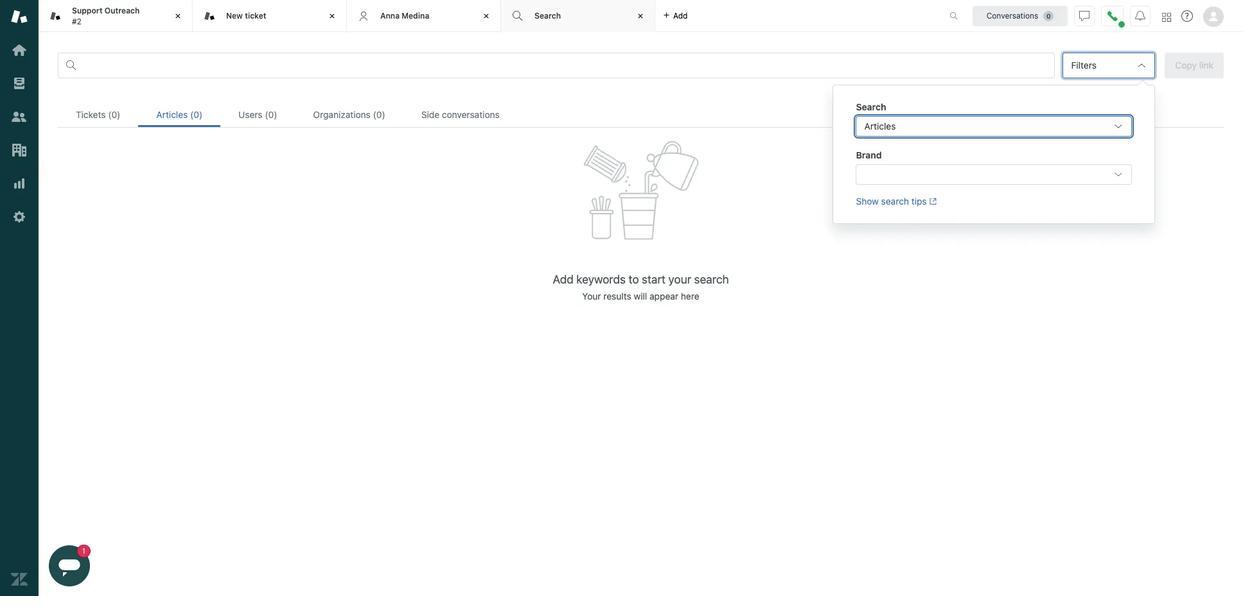 Task type: describe. For each thing, give the bounding box(es) containing it.
brand
[[856, 150, 882, 161]]

zendesk products image
[[1162, 13, 1171, 22]]

admin image
[[11, 209, 28, 226]]

main element
[[0, 0, 39, 597]]

tickets (0) tab
[[58, 102, 138, 127]]

#2
[[72, 16, 81, 26]]

zendesk image
[[11, 572, 28, 589]]

link
[[1199, 60, 1214, 71]]

show search tips
[[856, 196, 927, 207]]

your
[[669, 273, 691, 287]]

close image for tab containing support outreach
[[172, 10, 184, 22]]

appear
[[650, 291, 679, 302]]

customers image
[[11, 109, 28, 125]]

filters button
[[1063, 53, 1156, 78]]

zendesk support image
[[11, 8, 28, 25]]

views image
[[11, 75, 28, 92]]

tickets (0)
[[76, 109, 120, 120]]

tabs tab list
[[39, 0, 936, 32]]

add
[[673, 11, 688, 20]]

search inside "add keywords to start your search your results will appear here"
[[694, 273, 729, 287]]

users
[[238, 109, 263, 120]]

1 horizontal spatial search
[[856, 102, 886, 112]]

conversations
[[987, 11, 1038, 20]]

new ticket tab
[[193, 0, 347, 32]]

brand element
[[856, 164, 1132, 185]]

anna medina tab
[[347, 0, 501, 32]]

anna
[[380, 11, 400, 20]]

(opens in a new tab) image
[[927, 198, 937, 206]]

side
[[421, 109, 440, 120]]

articles button
[[856, 116, 1132, 137]]

organizations image
[[11, 142, 28, 159]]

keywords
[[577, 273, 626, 287]]

conversations button
[[973, 5, 1068, 26]]

articles (0)
[[156, 109, 202, 120]]

(0) for tickets (0)
[[108, 109, 120, 120]]

new ticket
[[226, 11, 266, 20]]

tips
[[912, 196, 927, 207]]

ticket
[[245, 11, 266, 20]]

organizations (0)
[[313, 109, 385, 120]]

users (0) tab
[[220, 102, 295, 127]]



Task type: vqa. For each thing, say whether or not it's contained in the screenshot.
0 related to Unassigned tickets
no



Task type: locate. For each thing, give the bounding box(es) containing it.
close image left add dropdown button
[[634, 10, 647, 22]]

tab list containing tickets (0)
[[58, 102, 1224, 128]]

articles
[[156, 109, 188, 120], [864, 121, 896, 132]]

to
[[629, 273, 639, 287]]

0 horizontal spatial close image
[[326, 10, 339, 22]]

tickets
[[76, 109, 106, 120]]

medina
[[402, 11, 429, 20]]

get help image
[[1182, 10, 1193, 22]]

start
[[642, 273, 666, 287]]

articles inside tab
[[156, 109, 188, 120]]

support outreach #2
[[72, 6, 140, 26]]

add button
[[655, 0, 696, 31]]

close image
[[172, 10, 184, 22], [634, 10, 647, 22]]

2 close image from the left
[[634, 10, 647, 22]]

1 horizontal spatial articles
[[864, 121, 896, 132]]

organizations
[[313, 109, 371, 120]]

outreach
[[105, 6, 140, 15]]

0 horizontal spatial close image
[[172, 10, 184, 22]]

(0) for organizations (0)
[[373, 109, 385, 120]]

1 close image from the left
[[326, 10, 339, 22]]

tab list
[[58, 102, 1224, 128]]

search inside tab
[[535, 11, 561, 20]]

close image inside "search" tab
[[634, 10, 647, 22]]

1 (0) from the left
[[108, 109, 120, 120]]

search
[[881, 196, 909, 207], [694, 273, 729, 287]]

tab
[[39, 0, 193, 32]]

1 vertical spatial search
[[694, 273, 729, 287]]

(0) right organizations
[[373, 109, 385, 120]]

button displays agent's chat status as invisible. image
[[1079, 11, 1090, 21]]

close image inside tab
[[172, 10, 184, 22]]

0 horizontal spatial search
[[535, 11, 561, 20]]

1 horizontal spatial search
[[881, 196, 909, 207]]

filters
[[1071, 60, 1097, 71]]

show search tips link
[[856, 196, 937, 207]]

(0) inside 'tab'
[[373, 109, 385, 120]]

close image for new ticket
[[326, 10, 339, 22]]

tab containing support outreach
[[39, 0, 193, 32]]

2 close image from the left
[[480, 10, 493, 22]]

articles inside popup button
[[864, 121, 896, 132]]

reporting image
[[11, 175, 28, 192]]

articles for articles (0)
[[156, 109, 188, 120]]

3 (0) from the left
[[265, 109, 277, 120]]

0 horizontal spatial articles
[[156, 109, 188, 120]]

close image inside new ticket tab
[[326, 10, 339, 22]]

results
[[604, 291, 631, 302]]

search left "tips"
[[881, 196, 909, 207]]

close image for "search" tab
[[634, 10, 647, 22]]

articles (0) tab
[[138, 102, 220, 127]]

1 close image from the left
[[172, 10, 184, 22]]

0 vertical spatial articles
[[156, 109, 188, 120]]

(0) right 'tickets'
[[108, 109, 120, 120]]

0 horizontal spatial search
[[694, 273, 729, 287]]

close image for anna medina
[[480, 10, 493, 22]]

copy link
[[1175, 60, 1214, 71]]

(0) left users
[[190, 109, 202, 120]]

users (0)
[[238, 109, 277, 120]]

1 vertical spatial articles
[[864, 121, 896, 132]]

(0) for users (0)
[[265, 109, 277, 120]]

(0) for articles (0)
[[190, 109, 202, 120]]

organizations (0) tab
[[295, 102, 403, 127]]

notifications image
[[1135, 11, 1146, 21]]

close image inside anna medina tab
[[480, 10, 493, 22]]

conversations
[[442, 109, 500, 120]]

here
[[681, 291, 699, 302]]

search tab
[[501, 0, 655, 32]]

will
[[634, 291, 647, 302]]

search
[[535, 11, 561, 20], [856, 102, 886, 112]]

new
[[226, 11, 243, 20]]

articles for articles
[[864, 121, 896, 132]]

support
[[72, 6, 103, 15]]

add keywords to start your search your results will appear here
[[553, 273, 729, 302]]

(0)
[[108, 109, 120, 120], [190, 109, 202, 120], [265, 109, 277, 120], [373, 109, 385, 120]]

1 horizontal spatial close image
[[480, 10, 493, 22]]

add
[[553, 273, 574, 287]]

2 (0) from the left
[[190, 109, 202, 120]]

1 vertical spatial search
[[856, 102, 886, 112]]

0 vertical spatial search
[[881, 196, 909, 207]]

1 horizontal spatial close image
[[634, 10, 647, 22]]

search up here
[[694, 273, 729, 287]]

copy link button
[[1165, 53, 1224, 78]]

copy
[[1175, 60, 1197, 71]]

side conversations tab
[[403, 102, 518, 127]]

close image
[[326, 10, 339, 22], [480, 10, 493, 22]]

(0) right users
[[265, 109, 277, 120]]

side conversations
[[421, 109, 500, 120]]

get started image
[[11, 42, 28, 58]]

your
[[582, 291, 601, 302]]

0 vertical spatial search
[[535, 11, 561, 20]]

show
[[856, 196, 879, 207]]

close image right outreach
[[172, 10, 184, 22]]

4 (0) from the left
[[373, 109, 385, 120]]

anna medina
[[380, 11, 429, 20]]



